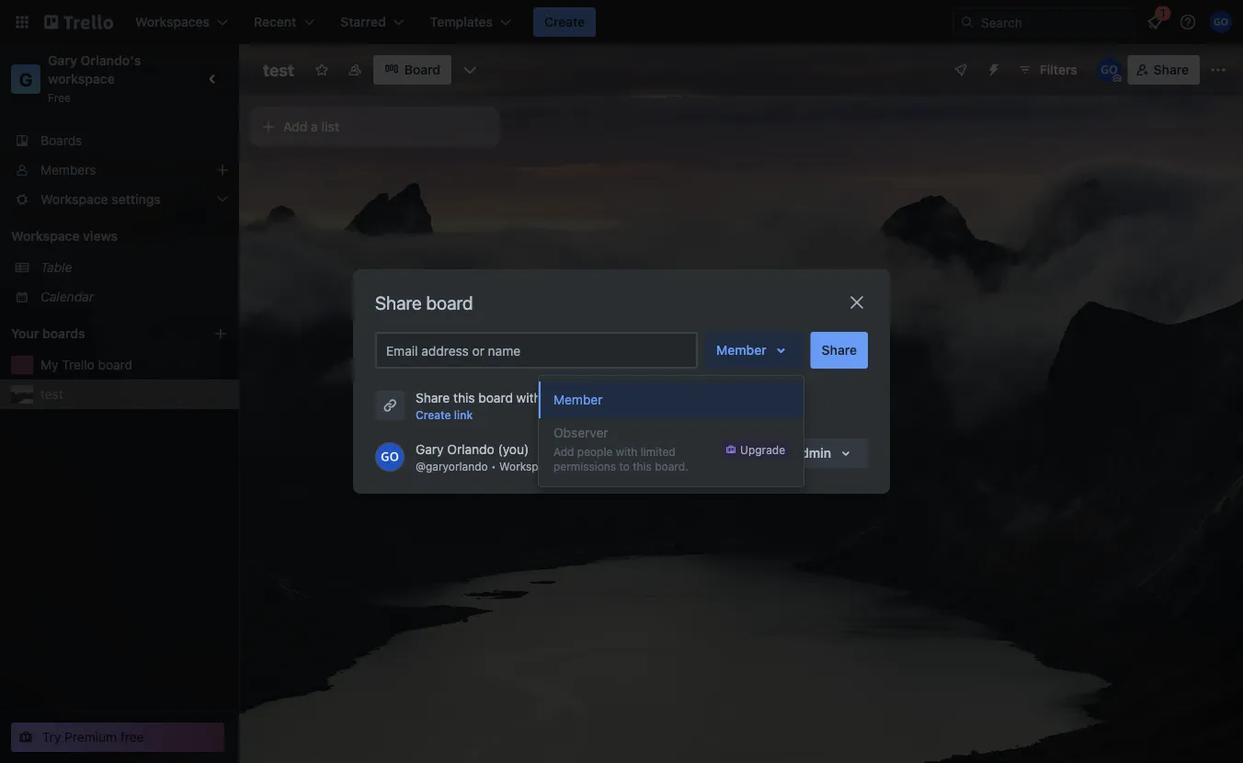 Task type: vqa. For each thing, say whether or not it's contained in the screenshot.
the bottommost MEMBER
yes



Task type: describe. For each thing, give the bounding box(es) containing it.
views
[[83, 229, 118, 244]]

show menu image
[[1210, 61, 1228, 79]]

primary element
[[0, 0, 1244, 44]]

workspace visible image
[[348, 63, 362, 77]]

filters
[[1040, 62, 1078, 77]]

members
[[40, 162, 96, 178]]

a inside button
[[311, 119, 318, 134]]

filters button
[[1013, 55, 1084, 85]]

power ups image
[[954, 63, 969, 77]]

gary orlando's workspace free
[[48, 53, 144, 104]]

premium
[[65, 730, 117, 745]]

add inside observer add people with limited permissions to this board.
[[554, 445, 575, 458]]

share inside share this board with a link create link
[[416, 391, 450, 406]]

permissions
[[554, 460, 617, 473]]

0 vertical spatial board
[[426, 292, 473, 313]]

0 vertical spatial gary orlando (garyorlando) image
[[1097, 57, 1123, 83]]

observer
[[554, 426, 609, 441]]

observer add people with limited permissions to this board.
[[554, 426, 689, 473]]

0 horizontal spatial share button
[[811, 332, 869, 369]]

board for share this board with a link create link
[[479, 391, 513, 406]]

try premium free
[[42, 730, 144, 745]]

create button
[[534, 7, 596, 37]]

table
[[40, 260, 72, 275]]

admin button
[[782, 439, 869, 468]]

to
[[620, 460, 630, 473]]

0 horizontal spatial workspace
[[11, 229, 80, 244]]

people
[[578, 445, 613, 458]]

g
[[19, 68, 32, 90]]

•
[[491, 460, 497, 473]]

workspace inside gary orlando (you) @garyorlando • workspace admin
[[500, 460, 557, 473]]

customize views image
[[461, 61, 479, 79]]

add a list
[[283, 119, 340, 134]]

0 horizontal spatial link
[[454, 409, 473, 421]]

star or unstar board image
[[315, 63, 329, 77]]

board
[[405, 62, 441, 77]]

my
[[40, 357, 58, 373]]

members link
[[0, 155, 239, 185]]

Email address or name text field
[[386, 338, 695, 363]]

create inside share this board with a link create link
[[416, 409, 451, 421]]

upgrade button
[[722, 441, 789, 459]]

with for a
[[517, 391, 542, 406]]

1 notification image
[[1145, 11, 1167, 33]]

admin
[[561, 460, 592, 473]]

calendar
[[40, 289, 94, 305]]

member for member popup button
[[717, 343, 767, 358]]

(you)
[[498, 442, 529, 457]]

automation image
[[980, 55, 1005, 81]]

1 horizontal spatial share button
[[1129, 55, 1201, 85]]

add inside button
[[283, 119, 308, 134]]

share this board with a link create link
[[416, 391, 576, 421]]



Task type: locate. For each thing, give the bounding box(es) containing it.
1 vertical spatial board
[[98, 357, 133, 373]]

gary up "@garyorlando"
[[416, 442, 444, 457]]

0 horizontal spatial this
[[454, 391, 475, 406]]

board link
[[373, 55, 452, 85]]

test
[[263, 60, 294, 80], [40, 387, 63, 402]]

with for limited
[[616, 445, 638, 458]]

boards link
[[0, 126, 239, 155]]

0 vertical spatial with
[[517, 391, 542, 406]]

1 vertical spatial gary orlando (garyorlando) image
[[375, 443, 405, 472]]

1 vertical spatial workspace
[[500, 460, 557, 473]]

group containing member
[[539, 376, 804, 487]]

gary orlando (you) @garyorlando • workspace admin
[[416, 442, 592, 473]]

limited
[[641, 445, 676, 458]]

with up to
[[616, 445, 638, 458]]

group
[[539, 376, 804, 487]]

create
[[545, 14, 585, 29], [416, 409, 451, 421]]

gary orlando (garyorlando) image
[[1097, 57, 1123, 83], [375, 443, 405, 472]]

0 horizontal spatial member
[[554, 392, 603, 408]]

with
[[517, 391, 542, 406], [616, 445, 638, 458]]

board inside share this board with a link create link
[[479, 391, 513, 406]]

Board name text field
[[254, 55, 303, 85]]

open information menu image
[[1180, 13, 1198, 31]]

boards
[[40, 133, 82, 148]]

1 vertical spatial add
[[554, 445, 575, 458]]

1 horizontal spatial board
[[426, 292, 473, 313]]

with inside observer add people with limited permissions to this board.
[[616, 445, 638, 458]]

gary orlando (garyorlando) image right 'filters'
[[1097, 57, 1123, 83]]

with inside share this board with a link create link
[[517, 391, 542, 406]]

table link
[[40, 259, 228, 277]]

1 horizontal spatial create
[[545, 14, 585, 29]]

a
[[311, 119, 318, 134], [545, 391, 552, 406]]

member button
[[706, 332, 804, 369]]

1 vertical spatial link
[[454, 409, 473, 421]]

member button
[[539, 382, 804, 419]]

1 vertical spatial member
[[554, 392, 603, 408]]

0 horizontal spatial gary
[[48, 53, 77, 68]]

0 horizontal spatial gary orlando (garyorlando) image
[[375, 443, 405, 472]]

1 vertical spatial a
[[545, 391, 552, 406]]

admin
[[793, 446, 832, 461]]

g link
[[11, 64, 40, 94]]

with down the email address or name text box
[[517, 391, 542, 406]]

your boards with 2 items element
[[11, 323, 186, 345]]

0 vertical spatial member
[[717, 343, 767, 358]]

share board
[[375, 292, 473, 313]]

trello
[[62, 357, 95, 373]]

my trello board link
[[40, 356, 228, 374]]

0 horizontal spatial board
[[98, 357, 133, 373]]

your boards
[[11, 326, 85, 341]]

0 horizontal spatial test
[[40, 387, 63, 402]]

0 vertical spatial link
[[556, 391, 576, 406]]

1 horizontal spatial with
[[616, 445, 638, 458]]

1 vertical spatial gary
[[416, 442, 444, 457]]

2 vertical spatial board
[[479, 391, 513, 406]]

1 vertical spatial share button
[[811, 332, 869, 369]]

gary orlando (garyorlando) image left "@garyorlando"
[[375, 443, 405, 472]]

workspace
[[11, 229, 80, 244], [500, 460, 557, 473]]

board for my trello board
[[98, 357, 133, 373]]

this right to
[[633, 460, 652, 473]]

1 vertical spatial with
[[616, 445, 638, 458]]

share
[[1154, 62, 1190, 77], [375, 292, 422, 313], [822, 343, 858, 358], [416, 391, 450, 406]]

gary for orlando
[[416, 442, 444, 457]]

free
[[48, 91, 71, 104]]

gary inside gary orlando (you) @garyorlando • workspace admin
[[416, 442, 444, 457]]

1 horizontal spatial member
[[717, 343, 767, 358]]

test inside text box
[[263, 60, 294, 80]]

a inside share this board with a link create link
[[545, 391, 552, 406]]

gary
[[48, 53, 77, 68], [416, 442, 444, 457]]

1 vertical spatial create
[[416, 409, 451, 421]]

0 horizontal spatial with
[[517, 391, 542, 406]]

add up admin
[[554, 445, 575, 458]]

my trello board
[[40, 357, 133, 373]]

close image
[[846, 292, 869, 314]]

gary for orlando's
[[48, 53, 77, 68]]

workspace up table
[[11, 229, 80, 244]]

orlando's
[[81, 53, 141, 68]]

your
[[11, 326, 39, 341]]

1 horizontal spatial add
[[554, 445, 575, 458]]

add
[[283, 119, 308, 134], [554, 445, 575, 458]]

orlando
[[447, 442, 495, 457]]

search image
[[961, 15, 975, 29]]

gary orlando (garyorlando) image
[[1211, 11, 1233, 33]]

try premium free button
[[11, 723, 224, 753]]

@garyorlando
[[416, 460, 488, 473]]

gary inside gary orlando's workspace free
[[48, 53, 77, 68]]

share button down close icon
[[811, 332, 869, 369]]

0 vertical spatial a
[[311, 119, 318, 134]]

free
[[120, 730, 144, 745]]

1 horizontal spatial gary
[[416, 442, 444, 457]]

try
[[42, 730, 61, 745]]

1 horizontal spatial gary orlando (garyorlando) image
[[1097, 57, 1123, 83]]

1 horizontal spatial this
[[633, 460, 652, 473]]

0 horizontal spatial a
[[311, 119, 318, 134]]

member up member button
[[717, 343, 767, 358]]

add a list button
[[250, 107, 501, 147]]

0 vertical spatial add
[[283, 119, 308, 134]]

0 vertical spatial test
[[263, 60, 294, 80]]

workspace down (you)
[[500, 460, 557, 473]]

this inside observer add people with limited permissions to this board.
[[633, 460, 652, 473]]

add left "list"
[[283, 119, 308, 134]]

a left "list"
[[311, 119, 318, 134]]

share button down 1 notification icon
[[1129, 55, 1201, 85]]

create link button
[[416, 406, 473, 424]]

member inside button
[[554, 392, 603, 408]]

Search field
[[975, 8, 1136, 36]]

0 horizontal spatial add
[[283, 119, 308, 134]]

0 vertical spatial gary
[[48, 53, 77, 68]]

member for member button
[[554, 392, 603, 408]]

boards
[[42, 326, 85, 341]]

this
[[454, 391, 475, 406], [633, 460, 652, 473]]

0 vertical spatial this
[[454, 391, 475, 406]]

1 horizontal spatial a
[[545, 391, 552, 406]]

this inside share this board with a link create link
[[454, 391, 475, 406]]

this up "orlando"
[[454, 391, 475, 406]]

workspace views
[[11, 229, 118, 244]]

list
[[322, 119, 340, 134]]

create inside 'button'
[[545, 14, 585, 29]]

1 horizontal spatial link
[[556, 391, 576, 406]]

2 horizontal spatial board
[[479, 391, 513, 406]]

link up observer
[[556, 391, 576, 406]]

board.
[[655, 460, 689, 473]]

0 vertical spatial share button
[[1129, 55, 1201, 85]]

a down the email address or name text box
[[545, 391, 552, 406]]

0 horizontal spatial create
[[416, 409, 451, 421]]

0 vertical spatial create
[[545, 14, 585, 29]]

link up "orlando"
[[454, 409, 473, 421]]

upgrade
[[741, 443, 786, 456]]

member inside popup button
[[717, 343, 767, 358]]

1 horizontal spatial test
[[263, 60, 294, 80]]

add board image
[[213, 327, 228, 341]]

member
[[717, 343, 767, 358], [554, 392, 603, 408]]

0 vertical spatial workspace
[[11, 229, 80, 244]]

test left star or unstar board image
[[263, 60, 294, 80]]

test link
[[40, 386, 228, 404]]

member up observer
[[554, 392, 603, 408]]

share button
[[1129, 55, 1201, 85], [811, 332, 869, 369]]

gary orlando's workspace link
[[48, 53, 144, 86]]

workspace
[[48, 71, 115, 86]]

link
[[556, 391, 576, 406], [454, 409, 473, 421]]

1 vertical spatial test
[[40, 387, 63, 402]]

1 vertical spatial this
[[633, 460, 652, 473]]

1 horizontal spatial workspace
[[500, 460, 557, 473]]

test down 'my'
[[40, 387, 63, 402]]

board
[[426, 292, 473, 313], [98, 357, 133, 373], [479, 391, 513, 406]]

gary up the workspace
[[48, 53, 77, 68]]

calendar link
[[40, 288, 228, 306]]



